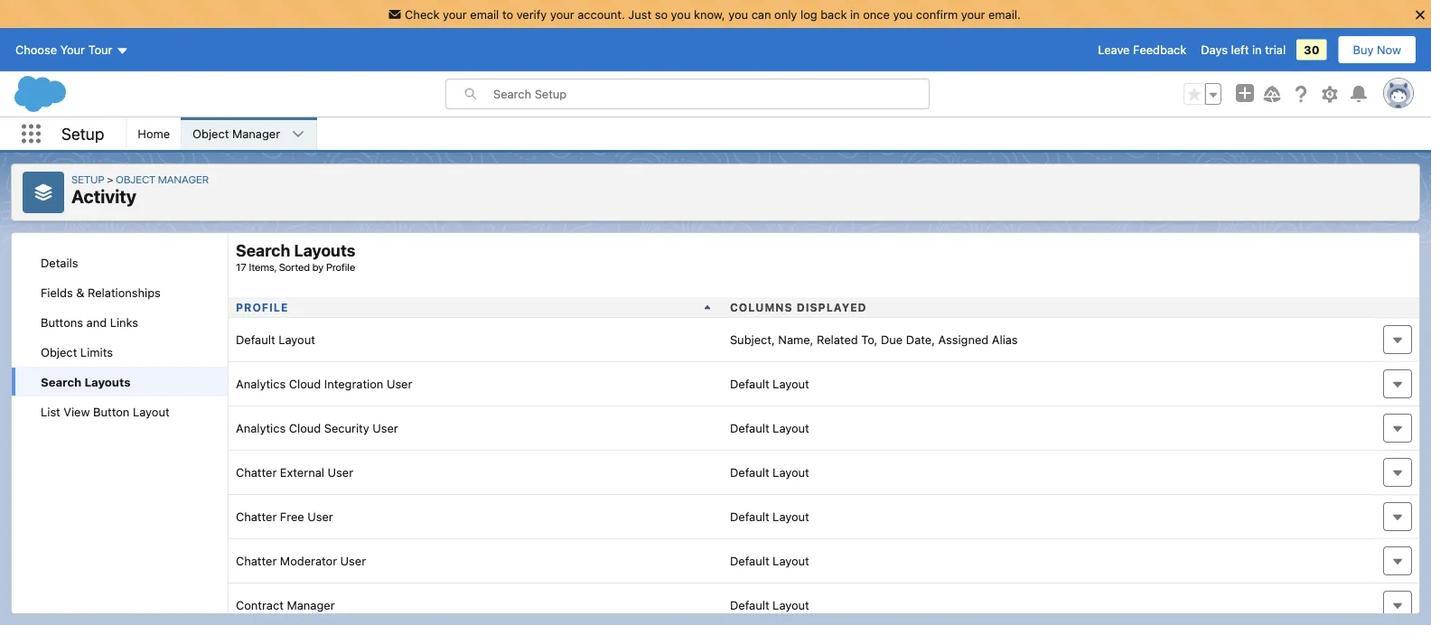 Task type: locate. For each thing, give the bounding box(es) containing it.
in right left
[[1252, 43, 1262, 57]]

0 vertical spatial object
[[193, 127, 229, 141]]

default
[[236, 333, 275, 347], [730, 377, 770, 391], [730, 422, 770, 435], [730, 466, 770, 479], [730, 510, 770, 524], [730, 554, 770, 568], [730, 599, 770, 612]]

object manager link down home link
[[116, 173, 209, 185]]

sorted
[[279, 261, 310, 273]]

analytics
[[236, 377, 286, 391], [236, 422, 286, 435]]

analytics for analytics cloud security user
[[236, 422, 286, 435]]

user right free
[[307, 510, 333, 524]]

0 vertical spatial in
[[850, 7, 860, 21]]

1 horizontal spatial search
[[236, 241, 290, 260]]

0 horizontal spatial layouts
[[84, 375, 131, 389]]

profile inside search layouts 17 items, sorted by profile
[[326, 261, 355, 273]]

confirm
[[916, 7, 958, 21]]

in right back
[[850, 7, 860, 21]]

chatter free user
[[236, 510, 333, 524]]

chatter up 'contract'
[[236, 554, 277, 568]]

setup up activity
[[71, 173, 104, 185]]

tab list
[[12, 248, 228, 427]]

search
[[236, 241, 290, 260], [41, 375, 81, 389]]

2 horizontal spatial you
[[893, 7, 913, 21]]

user right security at the left bottom
[[373, 422, 398, 435]]

0 vertical spatial search
[[236, 241, 290, 260]]

search up list
[[41, 375, 81, 389]]

object manager right home link
[[193, 127, 280, 141]]

and
[[86, 315, 107, 329]]

layout for analytics cloud integration user
[[773, 377, 809, 391]]

layout
[[279, 333, 315, 347], [773, 377, 809, 391], [133, 405, 170, 418], [773, 422, 809, 435], [773, 466, 809, 479], [773, 510, 809, 524], [773, 554, 809, 568], [773, 599, 809, 612]]

0 horizontal spatial you
[[671, 7, 691, 21]]

&
[[76, 286, 84, 299]]

in
[[850, 7, 860, 21], [1252, 43, 1262, 57]]

your right verify
[[550, 7, 574, 21]]

0 vertical spatial analytics
[[236, 377, 286, 391]]

manager
[[232, 127, 280, 141], [158, 173, 209, 185], [287, 599, 335, 612]]

you
[[671, 7, 691, 21], [729, 7, 748, 21], [893, 7, 913, 21]]

default layout
[[236, 333, 315, 347], [730, 377, 809, 391], [730, 422, 809, 435], [730, 466, 809, 479], [730, 510, 809, 524], [730, 554, 809, 568], [730, 599, 809, 612]]

1 horizontal spatial manager
[[232, 127, 280, 141]]

search up items,
[[236, 241, 290, 260]]

layout for analytics cloud security user
[[773, 422, 809, 435]]

home link
[[127, 117, 181, 150]]

email.
[[989, 7, 1021, 21]]

1 vertical spatial object
[[116, 173, 155, 185]]

setup
[[61, 124, 104, 143], [71, 173, 104, 185]]

object manager link right home link
[[182, 117, 291, 150]]

2 vertical spatial chatter
[[236, 554, 277, 568]]

default for analytics cloud security user
[[730, 422, 770, 435]]

2 horizontal spatial manager
[[287, 599, 335, 612]]

chatter for chatter external user
[[236, 466, 277, 479]]

2 your from the left
[[550, 7, 574, 21]]

search layouts
[[41, 375, 131, 389]]

0 vertical spatial chatter
[[236, 466, 277, 479]]

you right once at right top
[[893, 7, 913, 21]]

links
[[110, 315, 138, 329]]

user right external
[[328, 466, 353, 479]]

1 vertical spatial analytics
[[236, 422, 286, 435]]

group
[[1184, 83, 1222, 105]]

0 vertical spatial object manager
[[193, 127, 280, 141]]

leave
[[1098, 43, 1130, 57]]

profile right 'by'
[[326, 261, 355, 273]]

search for search layouts 17 items, sorted by profile
[[236, 241, 290, 260]]

feedback
[[1133, 43, 1187, 57]]

your left the email.
[[961, 7, 985, 21]]

your left the email
[[443, 7, 467, 21]]

1 horizontal spatial profile
[[326, 261, 355, 273]]

setup up setup link
[[61, 124, 104, 143]]

layouts for search layouts
[[84, 375, 131, 389]]

layout for contract manager
[[773, 599, 809, 612]]

1 horizontal spatial you
[[729, 7, 748, 21]]

you left can
[[729, 7, 748, 21]]

1 horizontal spatial your
[[550, 7, 574, 21]]

chatter
[[236, 466, 277, 479], [236, 510, 277, 524], [236, 554, 277, 568]]

object manager down home link
[[116, 173, 209, 185]]

email
[[470, 7, 499, 21]]

actions element
[[1307, 297, 1420, 318]]

object right home link
[[193, 127, 229, 141]]

object manager
[[193, 127, 280, 141], [116, 173, 209, 185]]

2 chatter from the top
[[236, 510, 277, 524]]

cloud up "analytics cloud security user"
[[289, 377, 321, 391]]

object
[[193, 127, 229, 141], [116, 173, 155, 185], [41, 345, 77, 359]]

cloud for security
[[289, 422, 321, 435]]

list view button layout link
[[12, 397, 228, 427]]

layouts
[[294, 241, 356, 260], [84, 375, 131, 389]]

cloud for integration
[[289, 377, 321, 391]]

0 vertical spatial profile
[[326, 261, 355, 273]]

buttons and links link
[[12, 307, 228, 337]]

layouts up "list view button layout"
[[84, 375, 131, 389]]

object limits link
[[12, 337, 228, 367]]

0 horizontal spatial profile
[[236, 301, 289, 314]]

profile link
[[236, 301, 289, 314]]

1 vertical spatial in
[[1252, 43, 1262, 57]]

0 horizontal spatial search
[[41, 375, 81, 389]]

analytics up chatter external user
[[236, 422, 286, 435]]

layouts for search layouts 17 items, sorted by profile
[[294, 241, 356, 260]]

profile down items,
[[236, 301, 289, 314]]

cloud
[[289, 377, 321, 391], [289, 422, 321, 435]]

1 analytics from the top
[[236, 377, 286, 391]]

1 you from the left
[[671, 7, 691, 21]]

you right so
[[671, 7, 691, 21]]

chatter for chatter moderator user
[[236, 554, 277, 568]]

due
[[881, 333, 903, 347]]

1 vertical spatial search
[[41, 375, 81, 389]]

object down "buttons"
[[41, 345, 77, 359]]

30
[[1304, 43, 1320, 57]]

1 vertical spatial cloud
[[289, 422, 321, 435]]

days left in trial
[[1201, 43, 1286, 57]]

moderator
[[280, 554, 337, 568]]

search for search layouts
[[41, 375, 81, 389]]

3 chatter from the top
[[236, 554, 277, 568]]

2 vertical spatial object
[[41, 345, 77, 359]]

choose your tour
[[15, 43, 112, 57]]

layouts up 'by'
[[294, 241, 356, 260]]

date,
[[906, 333, 935, 347]]

analytics up "analytics cloud security user"
[[236, 377, 286, 391]]

relationships
[[88, 286, 161, 299]]

0 horizontal spatial in
[[850, 7, 860, 21]]

search layouts link
[[12, 367, 228, 397]]

0 horizontal spatial manager
[[158, 173, 209, 185]]

2 horizontal spatial your
[[961, 7, 985, 21]]

1 chatter from the top
[[236, 466, 277, 479]]

fields
[[41, 286, 73, 299]]

default layout for chatter free user
[[730, 510, 809, 524]]

2 cloud from the top
[[289, 422, 321, 435]]

default layout for chatter moderator user
[[730, 554, 809, 568]]

1 horizontal spatial layouts
[[294, 241, 356, 260]]

1 vertical spatial chatter
[[236, 510, 277, 524]]

user for chatter external user
[[328, 466, 353, 479]]

1 vertical spatial manager
[[158, 173, 209, 185]]

button
[[93, 405, 130, 418]]

chatter left external
[[236, 466, 277, 479]]

0 horizontal spatial object
[[41, 345, 77, 359]]

layout for chatter moderator user
[[773, 554, 809, 568]]

user right integration
[[387, 377, 412, 391]]

2 analytics from the top
[[236, 422, 286, 435]]

subject, name, related to, due date, assigned alias
[[730, 333, 1018, 347]]

0 horizontal spatial your
[[443, 7, 467, 21]]

chatter left free
[[236, 510, 277, 524]]

0 vertical spatial layouts
[[294, 241, 356, 260]]

your
[[443, 7, 467, 21], [550, 7, 574, 21], [961, 7, 985, 21]]

search inside search layouts 17 items, sorted by profile
[[236, 241, 290, 260]]

alias
[[992, 333, 1018, 347]]

1 vertical spatial layouts
[[84, 375, 131, 389]]

contract
[[236, 599, 284, 612]]

only
[[775, 7, 797, 21]]

1 cloud from the top
[[289, 377, 321, 391]]

1 vertical spatial object manager
[[116, 173, 209, 185]]

cloud left security at the left bottom
[[289, 422, 321, 435]]

profile
[[326, 261, 355, 273], [236, 301, 289, 314]]

user right the moderator
[[340, 554, 366, 568]]

check your email to verify your account. just so you know, you can only log back in once you confirm your email.
[[405, 7, 1021, 21]]

your
[[60, 43, 85, 57]]

user
[[387, 377, 412, 391], [373, 422, 398, 435], [328, 466, 353, 479], [307, 510, 333, 524], [340, 554, 366, 568]]

home
[[138, 127, 170, 141]]

layouts inside search layouts 17 items, sorted by profile
[[294, 241, 356, 260]]

object up activity
[[116, 173, 155, 185]]

default layout for chatter external user
[[730, 466, 809, 479]]

so
[[655, 7, 668, 21]]

default for contract manager
[[730, 599, 770, 612]]

0 vertical spatial cloud
[[289, 377, 321, 391]]



Task type: vqa. For each thing, say whether or not it's contained in the screenshot.
Fields
yes



Task type: describe. For each thing, give the bounding box(es) containing it.
verify
[[517, 7, 547, 21]]

chatter external user
[[236, 466, 353, 479]]

default for chatter external user
[[730, 466, 770, 479]]

tour
[[88, 43, 112, 57]]

1 vertical spatial setup
[[71, 173, 104, 185]]

to,
[[861, 333, 878, 347]]

activity
[[71, 186, 136, 207]]

leave feedback
[[1098, 43, 1187, 57]]

buy now button
[[1338, 35, 1417, 64]]

integration
[[324, 377, 383, 391]]

left
[[1231, 43, 1249, 57]]

default for chatter moderator user
[[730, 554, 770, 568]]

analytics for analytics cloud integration user
[[236, 377, 286, 391]]

columns
[[730, 301, 793, 314]]

days
[[1201, 43, 1228, 57]]

analytics cloud security user
[[236, 422, 398, 435]]

tab list containing details
[[12, 248, 228, 427]]

0 vertical spatial setup
[[61, 124, 104, 143]]

2 vertical spatial manager
[[287, 599, 335, 612]]

to
[[502, 7, 513, 21]]

details link
[[12, 248, 228, 277]]

details
[[41, 256, 78, 269]]

default layout for contract manager
[[730, 599, 809, 612]]

leave feedback link
[[1098, 43, 1187, 57]]

chatter for chatter free user
[[236, 510, 277, 524]]

can
[[752, 7, 771, 21]]

limits
[[80, 345, 113, 359]]

subject,
[[730, 333, 775, 347]]

once
[[863, 7, 890, 21]]

default for chatter free user
[[730, 510, 770, 524]]

buttons and links
[[41, 315, 138, 329]]

choose
[[15, 43, 57, 57]]

1 your from the left
[[443, 7, 467, 21]]

fields & relationships link
[[12, 277, 228, 307]]

account.
[[578, 7, 625, 21]]

displayed
[[797, 301, 867, 314]]

log
[[801, 7, 817, 21]]

2 horizontal spatial object
[[193, 127, 229, 141]]

name,
[[778, 333, 814, 347]]

by
[[312, 261, 324, 273]]

1 vertical spatial object manager link
[[116, 173, 209, 185]]

3 your from the left
[[961, 7, 985, 21]]

external
[[280, 466, 324, 479]]

know,
[[694, 7, 725, 21]]

assigned
[[939, 333, 989, 347]]

contract manager
[[236, 599, 335, 612]]

related
[[817, 333, 858, 347]]

17
[[236, 261, 247, 273]]

layout for chatter free user
[[773, 510, 809, 524]]

columns displayed element
[[723, 297, 1307, 318]]

user for chatter moderator user
[[340, 554, 366, 568]]

1 horizontal spatial object
[[116, 173, 155, 185]]

buy now
[[1353, 43, 1402, 57]]

items,
[[249, 261, 277, 273]]

analytics cloud integration user
[[236, 377, 412, 391]]

fields & relationships
[[41, 286, 161, 299]]

setup link
[[71, 173, 116, 185]]

list
[[41, 405, 60, 418]]

free
[[280, 510, 304, 524]]

back
[[821, 7, 847, 21]]

trial
[[1265, 43, 1286, 57]]

default layout for analytics cloud integration user
[[730, 377, 809, 391]]

chatter moderator user
[[236, 554, 366, 568]]

0 vertical spatial object manager link
[[182, 117, 291, 150]]

choose your tour button
[[14, 35, 130, 64]]

view
[[64, 405, 90, 418]]

default layout for analytics cloud security user
[[730, 422, 809, 435]]

2 you from the left
[[729, 7, 748, 21]]

object limits
[[41, 345, 113, 359]]

check
[[405, 7, 440, 21]]

security
[[324, 422, 369, 435]]

layout for chatter external user
[[773, 466, 809, 479]]

0 vertical spatial manager
[[232, 127, 280, 141]]

3 you from the left
[[893, 7, 913, 21]]

default for analytics cloud integration user
[[730, 377, 770, 391]]

user for chatter free user
[[307, 510, 333, 524]]

columns displayed
[[730, 301, 867, 314]]

Search Setup text field
[[493, 80, 929, 109]]

buttons
[[41, 315, 83, 329]]

search layouts 17 items, sorted by profile
[[236, 241, 356, 273]]

list view button layout
[[41, 405, 170, 418]]

1 vertical spatial profile
[[236, 301, 289, 314]]

now
[[1377, 43, 1402, 57]]

1 horizontal spatial in
[[1252, 43, 1262, 57]]

just
[[628, 7, 652, 21]]

buy
[[1353, 43, 1374, 57]]



